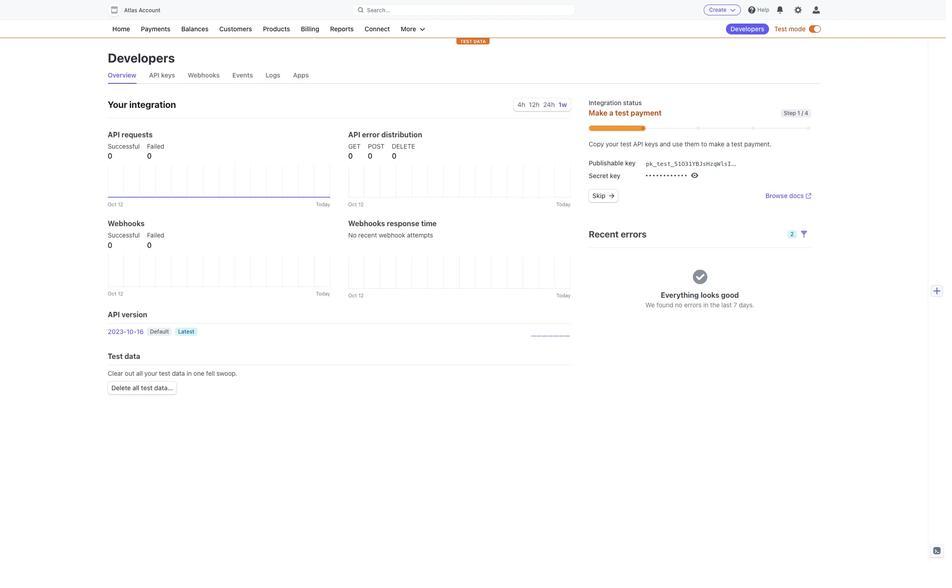 Task type: vqa. For each thing, say whether or not it's contained in the screenshot.
the topmost Add
no



Task type: locate. For each thing, give the bounding box(es) containing it.
no
[[675, 301, 683, 309]]

2
[[791, 231, 794, 238]]

tab list
[[108, 67, 820, 84]]

post 0
[[368, 142, 385, 160]]

api version
[[108, 311, 147, 319]]

0 vertical spatial in
[[703, 301, 709, 309]]

get
[[348, 142, 361, 150]]

webhook
[[379, 231, 405, 239]]

step
[[784, 110, 796, 116]]

a right make
[[726, 140, 730, 148]]

1 horizontal spatial in
[[703, 301, 709, 309]]

api left requests
[[108, 131, 120, 139]]

4 0 button from the left
[[368, 151, 372, 162]]

1 horizontal spatial keys
[[645, 140, 658, 148]]

the
[[710, 301, 720, 309]]

in left one
[[187, 370, 192, 378]]

1 vertical spatial key
[[610, 172, 621, 180]]

api for api version
[[108, 311, 120, 319]]

api up get
[[348, 131, 360, 139]]

browse docs
[[766, 192, 804, 200]]

1 0 button from the left
[[108, 151, 112, 162]]

0 vertical spatial key
[[625, 159, 636, 167]]

them
[[685, 140, 700, 148]]

0 button down get
[[348, 151, 353, 162]]

test for test data
[[108, 353, 123, 361]]

data up out at the bottom left of page
[[125, 353, 140, 361]]

test for data…
[[141, 384, 153, 392]]

publishable key
[[589, 159, 636, 167]]

0 horizontal spatial keys
[[161, 71, 175, 79]]

developers down help dropdown button
[[731, 25, 764, 33]]

1 vertical spatial your
[[144, 370, 157, 378]]

1w
[[559, 101, 567, 108]]

browse
[[766, 192, 788, 200]]

good
[[721, 291, 739, 300]]

0 vertical spatial test
[[774, 25, 787, 33]]

12 for webhooks
[[118, 291, 123, 297]]

everything looks good we found no errors in the last 7 days.
[[646, 291, 754, 309]]

your up delete all test data… at the bottom left of page
[[144, 370, 157, 378]]

webhooks response time
[[348, 220, 437, 228]]

make a test payment
[[589, 109, 662, 117]]

4
[[805, 110, 808, 116]]

0 button down requests
[[147, 151, 152, 162]]

0 button down "delete"
[[392, 151, 396, 162]]

found
[[657, 301, 673, 309]]

0 horizontal spatial a
[[609, 109, 613, 117]]

key down publishable key in the right top of the page
[[610, 172, 621, 180]]

post
[[368, 142, 385, 150]]

0 button for successful 0
[[108, 151, 112, 162]]

1 horizontal spatial key
[[625, 159, 636, 167]]

test up publishable key in the right top of the page
[[620, 140, 632, 148]]

1 vertical spatial data
[[172, 370, 185, 378]]

0 horizontal spatial errors
[[621, 229, 647, 240]]

2 successful 0 from the top
[[108, 231, 140, 250]]

logs link
[[266, 67, 280, 83]]

api up 2023-
[[108, 311, 120, 319]]

0 horizontal spatial your
[[144, 370, 157, 378]]

test up data…
[[159, 370, 170, 378]]

all right out at the bottom left of page
[[136, 370, 143, 378]]

api for api requests
[[108, 131, 120, 139]]

notifications image
[[777, 6, 784, 14]]

5 0 button from the left
[[392, 151, 396, 162]]

oct 12 for api error distribution
[[348, 201, 364, 207]]

1 vertical spatial all
[[133, 384, 139, 392]]

overview link
[[108, 67, 136, 83]]

key right publishable
[[625, 159, 636, 167]]

in left the
[[703, 301, 709, 309]]

1 horizontal spatial errors
[[684, 301, 702, 309]]

test left data…
[[141, 384, 153, 392]]

oct 12
[[108, 201, 123, 207], [348, 201, 364, 207], [108, 291, 123, 297], [348, 293, 364, 299]]

skip button
[[589, 190, 618, 202]]

customers
[[219, 25, 252, 33]]

1 vertical spatial in
[[187, 370, 192, 378]]

0 button for get 0
[[348, 151, 353, 162]]

test up the clear
[[108, 353, 123, 361]]

errors right recent
[[621, 229, 647, 240]]

developers
[[731, 25, 764, 33], [108, 50, 175, 65]]

errors inside everything looks good we found no errors in the last 7 days.
[[684, 301, 702, 309]]

api up integration
[[149, 71, 159, 79]]

test
[[615, 109, 629, 117], [620, 140, 632, 148], [731, 140, 743, 148], [159, 370, 170, 378], [141, 384, 153, 392]]

everything
[[661, 291, 699, 300]]

oct 12 for webhooks response time
[[348, 293, 364, 299]]

your right copy
[[606, 140, 619, 148]]

oct for webhooks
[[108, 291, 116, 297]]

key for publishable key
[[625, 159, 636, 167]]

oct for api requests
[[108, 201, 116, 207]]

1 vertical spatial failed 0
[[147, 231, 164, 250]]

1 vertical spatial errors
[[684, 301, 702, 309]]

2 0 button from the left
[[147, 151, 152, 162]]

0 vertical spatial failed 0
[[147, 142, 164, 160]]

developers link
[[726, 24, 769, 34]]

payment
[[631, 109, 662, 117]]

0 button
[[108, 151, 112, 162], [147, 151, 152, 162], [348, 151, 353, 162], [368, 151, 372, 162], [392, 151, 396, 162]]

requests
[[122, 131, 153, 139]]

1 vertical spatial successful
[[108, 231, 140, 239]]

errors right the no
[[684, 301, 702, 309]]

a down "integration status"
[[609, 109, 613, 117]]

test for payment
[[615, 109, 629, 117]]

create
[[709, 6, 727, 13]]

delete
[[111, 384, 131, 392]]

12 for api error distribution
[[358, 201, 364, 207]]

clear
[[108, 370, 123, 378]]

0 button down api requests at the left
[[108, 151, 112, 162]]

0 button for failed 0
[[147, 151, 152, 162]]

delete all test data…
[[111, 384, 173, 392]]

billing link
[[296, 24, 324, 34]]

customers link
[[215, 24, 257, 34]]

tab list containing overview
[[108, 67, 820, 84]]

all right delete
[[133, 384, 139, 392]]

oct 12 for webhooks
[[108, 291, 123, 297]]

0 horizontal spatial data
[[125, 353, 140, 361]]

1 horizontal spatial developers
[[731, 25, 764, 33]]

0 horizontal spatial in
[[187, 370, 192, 378]]

home
[[112, 25, 130, 33]]

oct for webhooks response time
[[348, 293, 357, 299]]

failed 0
[[147, 142, 164, 160], [147, 231, 164, 250]]

0 button down post
[[368, 151, 372, 162]]

api requests
[[108, 131, 153, 139]]

1 horizontal spatial your
[[606, 140, 619, 148]]

0 horizontal spatial key
[[610, 172, 621, 180]]

Search… text field
[[353, 4, 575, 16]]

error
[[362, 131, 380, 139]]

test inside button
[[141, 384, 153, 392]]

1 horizontal spatial test
[[774, 25, 787, 33]]

0 vertical spatial successful 0
[[108, 142, 140, 160]]

keys up integration
[[161, 71, 175, 79]]

0 horizontal spatial test
[[108, 353, 123, 361]]

1 vertical spatial test
[[108, 353, 123, 361]]

1 vertical spatial failed
[[147, 231, 164, 239]]

svg image
[[609, 193, 615, 199]]

atlas account
[[124, 7, 160, 14]]

1 vertical spatial keys
[[645, 140, 658, 148]]

data…
[[154, 384, 173, 392]]

your
[[606, 140, 619, 148], [144, 370, 157, 378]]

0 vertical spatial your
[[606, 140, 619, 148]]

test for api
[[620, 140, 632, 148]]

successful 0
[[108, 142, 140, 160], [108, 231, 140, 250]]

12
[[118, 201, 123, 207], [358, 201, 364, 207], [118, 291, 123, 297], [358, 293, 364, 299]]

1 horizontal spatial data
[[172, 370, 185, 378]]

0 vertical spatial successful
[[108, 142, 140, 150]]

a
[[609, 109, 613, 117], [726, 140, 730, 148]]

skip
[[592, 192, 606, 200]]

today for error
[[556, 201, 571, 207]]

1 vertical spatial a
[[726, 140, 730, 148]]

2023-
[[108, 328, 127, 336]]

connect
[[365, 25, 390, 33]]

0 vertical spatial all
[[136, 370, 143, 378]]

test left mode
[[774, 25, 787, 33]]

oct
[[108, 201, 116, 207], [348, 201, 357, 207], [108, 291, 116, 297], [348, 293, 357, 299]]

0 vertical spatial developers
[[731, 25, 764, 33]]

no
[[348, 231, 357, 239]]

swoop.
[[217, 370, 237, 378]]

1 vertical spatial developers
[[108, 50, 175, 65]]

1 vertical spatial successful 0
[[108, 231, 140, 250]]

products
[[263, 25, 290, 33]]

keys left and
[[645, 140, 658, 148]]

oct 12 for api requests
[[108, 201, 123, 207]]

payment.
[[744, 140, 772, 148]]

data left one
[[172, 370, 185, 378]]

3 0 button from the left
[[348, 151, 353, 162]]

api left and
[[633, 140, 643, 148]]

0 vertical spatial failed
[[147, 142, 164, 150]]

response
[[387, 220, 419, 228]]

test down "integration status"
[[615, 109, 629, 117]]

0 button for delete 0
[[392, 151, 396, 162]]

pk_test_51o31ybjshzqwlsibriwvwhdut7ffeglk6okbsiavlldbwfqzmg020esorffm1spjmhqpydosmtm8 button
[[645, 158, 946, 170]]

figure
[[108, 165, 330, 198], [108, 165, 330, 198]]

developers up the overview
[[108, 50, 175, 65]]

time
[[421, 220, 437, 228]]



Task type: describe. For each thing, give the bounding box(es) containing it.
payments link
[[136, 24, 175, 34]]

help button
[[745, 3, 773, 17]]

recent
[[589, 229, 619, 240]]

distribution
[[381, 131, 422, 139]]

recent errors
[[589, 229, 647, 240]]

today for response
[[556, 293, 571, 299]]

Search… search field
[[353, 4, 575, 16]]

balances
[[181, 25, 208, 33]]

2023-10-16
[[108, 328, 144, 336]]

2023-10-16 link
[[108, 328, 144, 337]]

in inside everything looks good we found no errors in the last 7 days.
[[703, 301, 709, 309]]

test
[[460, 39, 472, 44]]

7
[[734, 301, 737, 309]]

24h
[[543, 101, 555, 108]]

4h 12h 24h 1w
[[517, 101, 567, 108]]

api for api error distribution
[[348, 131, 360, 139]]

make
[[709, 140, 725, 148]]

1 successful 0 from the top
[[108, 142, 140, 160]]

and
[[660, 140, 671, 148]]

your integration
[[108, 99, 176, 110]]

copy your test api keys and use them to make a test payment.
[[589, 140, 772, 148]]

apps
[[293, 71, 309, 79]]

get 0
[[348, 142, 361, 160]]

test data
[[460, 39, 486, 44]]

0 horizontal spatial webhooks
[[108, 220, 145, 228]]

mode
[[789, 25, 806, 33]]

0 inside delete 0
[[392, 152, 396, 160]]

1 successful from the top
[[108, 142, 140, 150]]

account
[[139, 7, 160, 14]]

fell
[[206, 370, 215, 378]]

0 inside get 0
[[348, 152, 353, 160]]

0 vertical spatial a
[[609, 109, 613, 117]]

12h
[[529, 101, 540, 108]]

secret key
[[589, 172, 621, 180]]

days.
[[739, 301, 754, 309]]

delete
[[392, 142, 415, 150]]

default
[[150, 329, 169, 335]]

step 1 / 4
[[784, 110, 808, 116]]

0 inside post 0
[[368, 152, 372, 160]]

api error distribution
[[348, 131, 422, 139]]

integration
[[129, 99, 176, 110]]

12 for webhooks response time
[[358, 293, 364, 299]]

/
[[802, 110, 803, 116]]

12 for api requests
[[118, 201, 123, 207]]

payments
[[141, 25, 170, 33]]

more
[[401, 25, 416, 33]]

oct for api error distribution
[[348, 201, 357, 207]]

0 button for post 0
[[368, 151, 372, 162]]

recent
[[358, 231, 377, 239]]

docs
[[789, 192, 804, 200]]

2 successful from the top
[[108, 231, 140, 239]]

api for api keys
[[149, 71, 159, 79]]

test right make
[[731, 140, 743, 148]]

use
[[672, 140, 683, 148]]

10-
[[127, 328, 137, 336]]

make
[[589, 109, 608, 117]]

integration
[[589, 99, 622, 107]]

0 vertical spatial errors
[[621, 229, 647, 240]]

pk_test_51o31ybjshzqwlsibriwvwhdut7ffeglk6okbsiavlldbwfqzmg020esorffm1spjmhqpydosmtm8
[[646, 161, 946, 167]]

copy
[[589, 140, 604, 148]]

latest
[[178, 329, 195, 335]]

1 failed 0 from the top
[[147, 142, 164, 160]]

delete 0
[[392, 142, 415, 160]]

we
[[646, 301, 655, 309]]

•••••••••••• button
[[641, 168, 699, 181]]

search…
[[367, 7, 390, 13]]

1 horizontal spatial a
[[726, 140, 730, 148]]

secret
[[589, 172, 608, 180]]

all inside button
[[133, 384, 139, 392]]

2 failed from the top
[[147, 231, 164, 239]]

api keys
[[149, 71, 175, 79]]

0 vertical spatial data
[[125, 353, 140, 361]]

products link
[[258, 24, 295, 34]]

data
[[474, 39, 486, 44]]

version
[[122, 311, 147, 319]]

2 failed 0 from the top
[[147, 231, 164, 250]]

today for requests
[[316, 201, 330, 207]]

to
[[701, 140, 707, 148]]

4h button
[[517, 101, 525, 108]]

test data
[[108, 353, 140, 361]]

api keys link
[[149, 67, 175, 83]]

billing
[[301, 25, 319, 33]]

last
[[721, 301, 732, 309]]

0 vertical spatial keys
[[161, 71, 175, 79]]

no recent webhook attempts
[[348, 231, 433, 239]]

events
[[232, 71, 253, 79]]

2 horizontal spatial webhooks
[[348, 220, 385, 228]]

connect link
[[360, 24, 395, 34]]

out
[[125, 370, 134, 378]]

browse docs link
[[766, 192, 811, 201]]

atlas
[[124, 7, 137, 14]]

one
[[193, 370, 204, 378]]

0 horizontal spatial developers
[[108, 50, 175, 65]]

test for test mode
[[774, 25, 787, 33]]

key for secret key
[[610, 172, 621, 180]]

24h button
[[543, 101, 555, 108]]

home link
[[108, 24, 135, 34]]

1 horizontal spatial webhooks
[[188, 71, 220, 79]]

webhooks link
[[188, 67, 220, 83]]

1 failed from the top
[[147, 142, 164, 150]]

clear out all your test data in one fell swoop.
[[108, 370, 237, 378]]

more button
[[396, 24, 430, 34]]

your
[[108, 99, 127, 110]]

apps link
[[293, 67, 309, 83]]

looks
[[701, 291, 719, 300]]

delete all test data… button
[[108, 382, 177, 395]]



